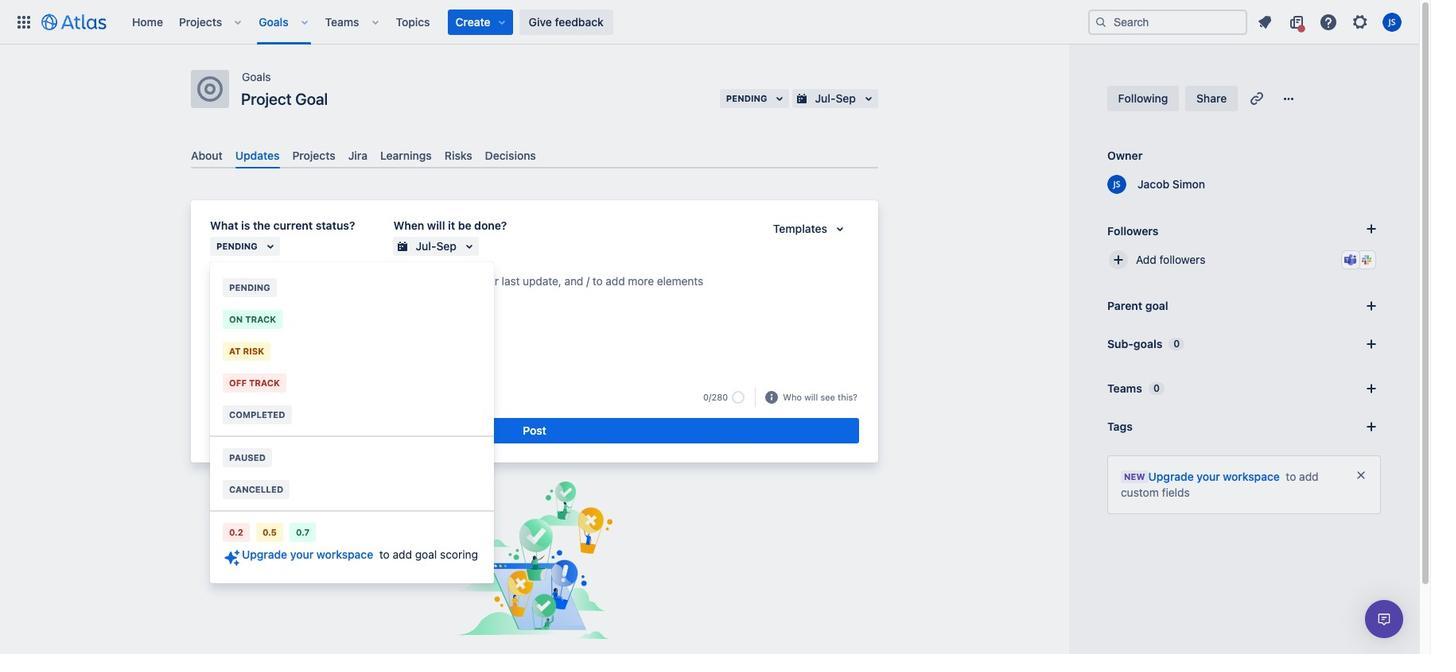Task type: locate. For each thing, give the bounding box(es) containing it.
0 horizontal spatial projects
[[179, 15, 222, 28]]

0 horizontal spatial add
[[393, 548, 412, 562]]

0 horizontal spatial upgrade
[[242, 548, 287, 562]]

topics link
[[391, 9, 435, 35]]

add
[[1300, 470, 1319, 484], [393, 548, 412, 562]]

goals inside top element
[[259, 15, 289, 28]]

templates button
[[764, 220, 859, 239]]

will
[[427, 219, 445, 233], [805, 392, 818, 402]]

3 group from the top
[[210, 436, 494, 511]]

0 vertical spatial teams
[[325, 15, 359, 28]]

upgrade
[[1149, 470, 1194, 484], [242, 548, 287, 562]]

give feedback
[[529, 15, 604, 28]]

track inside "button"
[[245, 314, 276, 325]]

it
[[448, 219, 455, 233]]

0
[[1174, 338, 1180, 350], [1154, 383, 1160, 395]]

owner
[[1108, 149, 1143, 162]]

updates
[[235, 149, 280, 162]]

pending up the on track
[[229, 282, 270, 293]]

give feedback button
[[519, 9, 613, 35]]

your down 0.7
[[290, 548, 314, 562]]

goals link up goals project goal
[[254, 9, 293, 35]]

goal left scoring
[[415, 548, 437, 562]]

upgrade up fields
[[1149, 470, 1194, 484]]

what is the current status?
[[210, 219, 355, 233]]

0 horizontal spatial teams
[[325, 15, 359, 28]]

paused
[[229, 453, 266, 463]]

projects link
[[174, 9, 227, 35]]

0 vertical spatial 0
[[1174, 338, 1180, 350]]

1 vertical spatial to
[[379, 548, 390, 562]]

add inside to add custom fields
[[1300, 470, 1319, 484]]

0 horizontal spatial 0
[[1154, 383, 1160, 395]]

following
[[1119, 92, 1168, 105]]

msteams logo showing  channels are connected to this goal image
[[1345, 254, 1358, 267]]

goals
[[259, 15, 289, 28], [242, 70, 271, 84]]

add followers
[[1136, 253, 1206, 267]]

your
[[1197, 470, 1221, 484], [290, 548, 314, 562]]

goal
[[1146, 299, 1169, 313], [415, 548, 437, 562]]

the
[[253, 219, 271, 233]]

track
[[245, 314, 276, 325], [249, 378, 280, 388]]

0 vertical spatial workspace
[[1223, 470, 1280, 484]]

search image
[[1095, 16, 1108, 28]]

1 horizontal spatial 0
[[1174, 338, 1180, 350]]

1 horizontal spatial to
[[1286, 470, 1297, 484]]

tab list containing about
[[185, 142, 885, 169]]

track inside button
[[249, 378, 280, 388]]

goals link
[[254, 9, 293, 35], [242, 68, 271, 87]]

0 vertical spatial pending
[[216, 241, 258, 252]]

learnings
[[380, 149, 432, 162]]

to add custom fields
[[1121, 470, 1319, 500]]

who
[[783, 392, 802, 402]]

0 horizontal spatial to
[[379, 548, 390, 562]]

goals
[[1134, 337, 1163, 351]]

topics
[[396, 15, 430, 28]]

followers
[[1108, 224, 1159, 238]]

1 vertical spatial pending
[[229, 282, 270, 293]]

add left close banner image
[[1300, 470, 1319, 484]]

projects
[[179, 15, 222, 28], [292, 149, 336, 162]]

to down cancelled button on the bottom left of the page
[[379, 548, 390, 562]]

0 horizontal spatial workspace
[[317, 548, 373, 562]]

workspace
[[1223, 470, 1280, 484], [317, 548, 373, 562]]

0 horizontal spatial your
[[290, 548, 314, 562]]

at risk
[[229, 346, 264, 357]]

group containing paused
[[210, 436, 494, 511]]

who will see this? button
[[782, 391, 859, 406]]

will inside dropdown button
[[805, 392, 818, 402]]

1 horizontal spatial add
[[1300, 470, 1319, 484]]

will left see
[[805, 392, 818, 402]]

0 vertical spatial track
[[245, 314, 276, 325]]

projects left jira
[[292, 149, 336, 162]]

1 vertical spatial upgrade
[[242, 548, 287, 562]]

goals up project
[[242, 70, 271, 84]]

0 vertical spatial will
[[427, 219, 445, 233]]

1 vertical spatial 0
[[1154, 383, 1160, 395]]

goals inside goals project goal
[[242, 70, 271, 84]]

track up insert link image
[[249, 378, 280, 388]]

upgrade your workspace link
[[223, 548, 373, 568]]

what
[[210, 219, 238, 233]]

track for off track
[[249, 378, 280, 388]]

pending
[[216, 241, 258, 252], [229, 282, 270, 293]]

goals up goals project goal
[[259, 15, 289, 28]]

projects right home
[[179, 15, 222, 28]]

home link
[[127, 9, 168, 35]]

add
[[1136, 253, 1157, 267]]

your right "new"
[[1197, 470, 1221, 484]]

0 for teams
[[1154, 383, 1160, 395]]

add left scoring
[[393, 548, 412, 562]]

to for to add goal scoring
[[379, 548, 390, 562]]

will for who
[[805, 392, 818, 402]]

cancelled
[[229, 485, 283, 495]]

1 horizontal spatial goal
[[1146, 299, 1169, 313]]

at
[[229, 346, 241, 357]]

teams
[[325, 15, 359, 28], [1108, 382, 1143, 395]]

2 group from the top
[[210, 267, 494, 436]]

group
[[210, 263, 494, 584], [210, 267, 494, 436], [210, 436, 494, 511]]

who will see this?
[[783, 392, 858, 402]]

to left close banner image
[[1286, 470, 1297, 484]]

teams left topics on the top
[[325, 15, 359, 28]]

0 vertical spatial upgrade
[[1149, 470, 1194, 484]]

completed button
[[210, 399, 494, 431]]

1 vertical spatial goal
[[415, 548, 437, 562]]

add files, videos, or images image
[[213, 388, 232, 408]]

banner
[[0, 0, 1420, 45]]

Search field
[[1089, 9, 1248, 35]]

upgrade down 0.5
[[242, 548, 287, 562]]

1 vertical spatial goals
[[242, 70, 271, 84]]

to inside to add custom fields
[[1286, 470, 1297, 484]]

tags
[[1108, 420, 1133, 434]]

1 vertical spatial your
[[290, 548, 314, 562]]

slack logo showing nan channels are connected to this goal image
[[1361, 254, 1374, 267]]

pending button down the is on the top left of page
[[210, 237, 280, 256]]

pending down the is on the top left of page
[[216, 241, 258, 252]]

upgrade your workspace
[[242, 548, 373, 562]]

to
[[1286, 470, 1297, 484], [379, 548, 390, 562]]

0 vertical spatial to
[[1286, 470, 1297, 484]]

completed
[[229, 410, 285, 420]]

teams up the 'tags'
[[1108, 382, 1143, 395]]

help image
[[1319, 12, 1338, 31]]

goals project goal
[[241, 70, 328, 108]]

goals link up project
[[242, 68, 271, 87]]

1 vertical spatial add
[[393, 548, 412, 562]]

will left it
[[427, 219, 445, 233]]

0 vertical spatial pending button
[[210, 237, 280, 256]]

pending button
[[210, 237, 280, 256], [210, 272, 494, 304]]

projects inside top element
[[179, 15, 222, 28]]

jul-sep
[[416, 240, 457, 253]]

0 down the goals
[[1154, 383, 1160, 395]]

new
[[1124, 472, 1146, 482]]

0 vertical spatial goals
[[259, 15, 289, 28]]

1 pending button from the top
[[210, 237, 280, 256]]

post button
[[210, 419, 859, 444]]

tab list
[[185, 142, 885, 169]]

current
[[273, 219, 313, 233]]

1 vertical spatial pending button
[[210, 272, 494, 304]]

pending button up at risk button
[[210, 272, 494, 304]]

0 horizontal spatial will
[[427, 219, 445, 233]]

this?
[[838, 392, 858, 402]]

jul-
[[416, 240, 436, 253]]

0 right the goals
[[1174, 338, 1180, 350]]

0 vertical spatial projects
[[179, 15, 222, 28]]

scoring
[[440, 548, 478, 562]]

1 vertical spatial workspace
[[317, 548, 373, 562]]

parent goal
[[1108, 299, 1169, 313]]

goal right parent
[[1146, 299, 1169, 313]]

1 horizontal spatial workspace
[[1223, 470, 1280, 484]]

1 vertical spatial track
[[249, 378, 280, 388]]

1 horizontal spatial will
[[805, 392, 818, 402]]

track right on
[[245, 314, 276, 325]]

banner containing home
[[0, 0, 1420, 45]]

1 vertical spatial teams
[[1108, 382, 1143, 395]]

1 vertical spatial projects
[[292, 149, 336, 162]]

1 group from the top
[[210, 263, 494, 584]]

1 vertical spatial will
[[805, 392, 818, 402]]

when will it be done?
[[393, 219, 507, 233]]

0 vertical spatial add
[[1300, 470, 1319, 484]]

0 vertical spatial your
[[1197, 470, 1221, 484]]

0 vertical spatial goals link
[[254, 9, 293, 35]]



Task type: describe. For each thing, give the bounding box(es) containing it.
to add goal scoring
[[379, 548, 478, 562]]

share button
[[1186, 86, 1238, 111]]

track for on track
[[245, 314, 276, 325]]

add for to add custom fields
[[1300, 470, 1319, 484]]

insert link image
[[264, 388, 283, 408]]

jira
[[348, 149, 368, 162]]

off
[[229, 378, 247, 388]]

parent
[[1108, 299, 1143, 313]]

your inside group
[[290, 548, 314, 562]]

decisions
[[485, 149, 536, 162]]

to for to add custom fields
[[1286, 470, 1297, 484]]

paused button
[[210, 442, 494, 474]]

jul-sep button
[[393, 237, 479, 256]]

sub-
[[1108, 337, 1134, 351]]

give
[[529, 15, 552, 28]]

goal icon image
[[197, 76, 223, 102]]

add followers button
[[1101, 243, 1388, 278]]

0 vertical spatial goal
[[1146, 299, 1169, 313]]

upgrade inside upgrade your workspace link
[[242, 548, 287, 562]]

1 horizontal spatial upgrade
[[1149, 470, 1194, 484]]

sep
[[436, 240, 457, 253]]

goals for goals
[[259, 15, 289, 28]]

project
[[241, 90, 292, 108]]

cancelled button
[[210, 474, 494, 506]]

status?
[[316, 219, 355, 233]]

teams inside top element
[[325, 15, 359, 28]]

0.2
[[229, 528, 243, 538]]

add a follower image
[[1362, 220, 1381, 239]]

0 for sub-goals
[[1174, 338, 1180, 350]]

on track button
[[210, 304, 494, 336]]

0 horizontal spatial goal
[[415, 548, 437, 562]]

is
[[241, 219, 250, 233]]

feedback
[[555, 15, 604, 28]]

on track
[[229, 314, 276, 325]]

1 horizontal spatial your
[[1197, 470, 1221, 484]]

0.5
[[263, 528, 277, 538]]

about
[[191, 149, 223, 162]]

will for when
[[427, 219, 445, 233]]

add follower image
[[1109, 251, 1128, 270]]

followers
[[1160, 253, 1206, 267]]

add for to add goal scoring
[[393, 548, 412, 562]]

group containing pending
[[210, 267, 494, 436]]

close banner image
[[1355, 470, 1368, 482]]

off track button
[[210, 368, 494, 399]]

1 horizontal spatial projects
[[292, 149, 336, 162]]

be
[[458, 219, 472, 233]]

goals for goals project goal
[[242, 70, 271, 84]]

1 horizontal spatial teams
[[1108, 382, 1143, 395]]

1 vertical spatial goals link
[[242, 68, 271, 87]]

off track
[[229, 378, 280, 388]]

when
[[393, 219, 424, 233]]

share
[[1197, 92, 1227, 105]]

fields
[[1162, 486, 1190, 500]]

risk
[[243, 346, 264, 357]]

2 pending button from the top
[[210, 272, 494, 304]]

sub-goals
[[1108, 337, 1163, 351]]

new upgrade your workspace
[[1124, 470, 1280, 484]]

risks
[[445, 149, 472, 162]]

custom
[[1121, 486, 1159, 500]]

Main content area, start typing to enter text. text field
[[210, 272, 859, 297]]

on
[[229, 314, 243, 325]]

post
[[523, 424, 546, 438]]

open intercom messenger image
[[1375, 610, 1394, 629]]

teams link
[[320, 9, 364, 35]]

atlas paid feature image
[[223, 549, 242, 568]]

0/280
[[703, 392, 728, 403]]

goals link inside top element
[[254, 9, 293, 35]]

top element
[[10, 0, 1089, 44]]

pending inside group
[[229, 282, 270, 293]]

insert emoji image
[[239, 388, 258, 408]]

see
[[821, 392, 836, 402]]

0.7
[[296, 528, 310, 538]]

done?
[[474, 219, 507, 233]]

goal
[[295, 90, 328, 108]]

at risk button
[[210, 336, 494, 368]]

templates
[[773, 222, 828, 236]]

group containing upgrade your workspace
[[210, 263, 494, 584]]

following button
[[1108, 86, 1179, 111]]

home
[[132, 15, 163, 28]]



Task type: vqa. For each thing, say whether or not it's contained in the screenshot.
Pending button
yes



